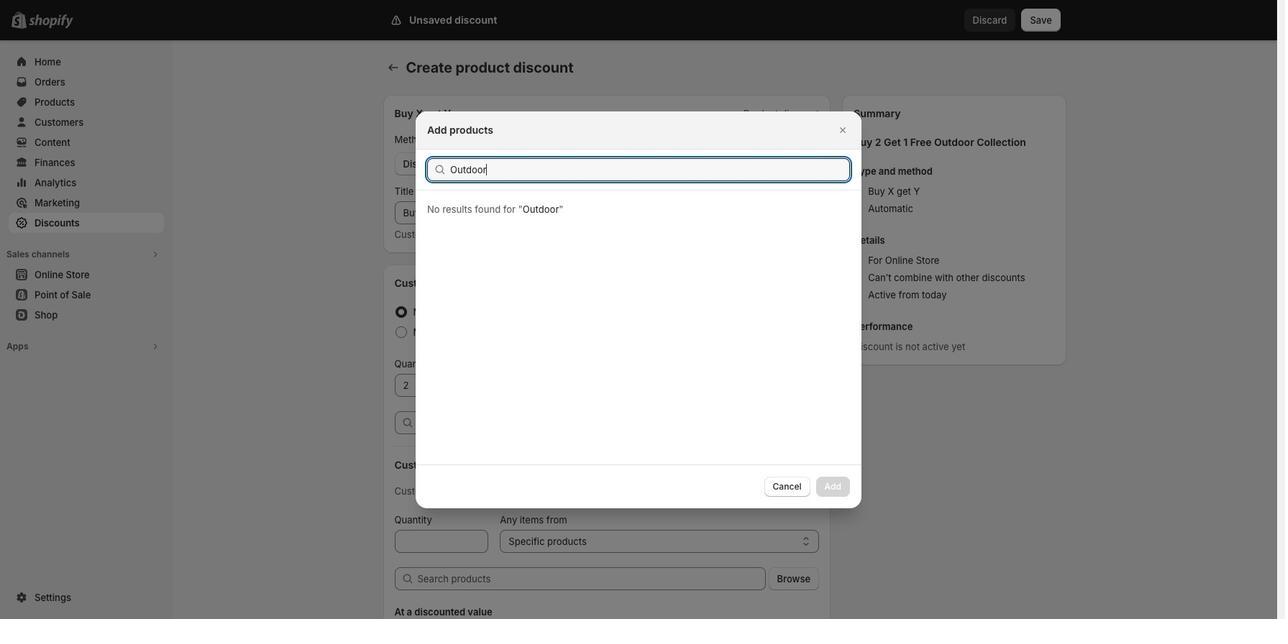 Task type: describe. For each thing, give the bounding box(es) containing it.
shopify image
[[29, 14, 73, 29]]

Search products text field
[[450, 158, 850, 181]]



Task type: locate. For each thing, give the bounding box(es) containing it.
dialog
[[0, 111, 1277, 508]]



Task type: vqa. For each thing, say whether or not it's contained in the screenshot.
aren't
no



